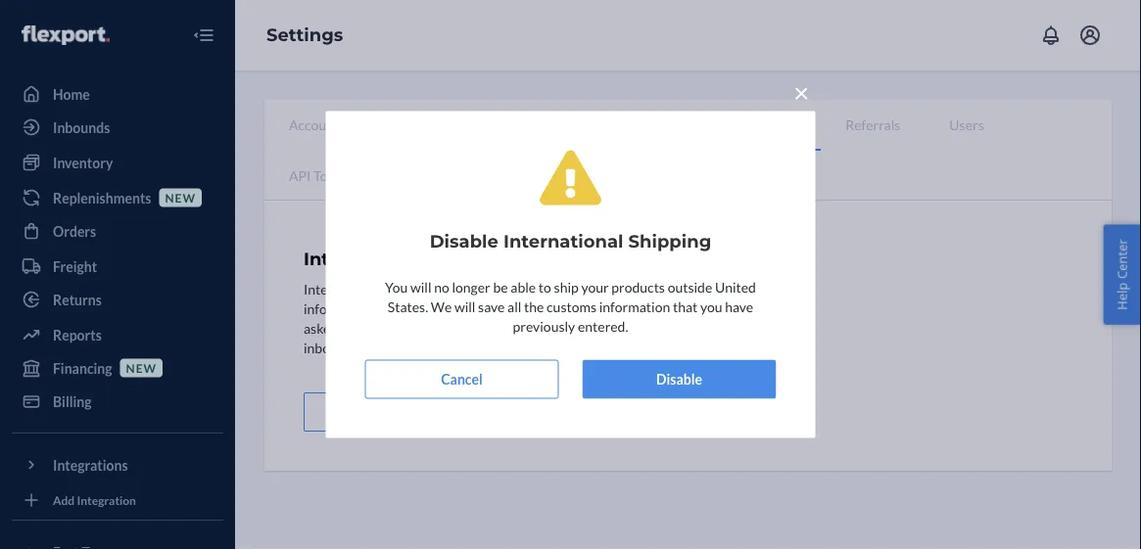 Task type: vqa. For each thing, say whether or not it's contained in the screenshot.
Get started for free BUTTON
no



Task type: describe. For each thing, give the bounding box(es) containing it.
entered.
[[578, 318, 628, 335]]

inbounds
[[53, 119, 110, 136]]

longer
[[452, 279, 491, 296]]

during
[[620, 320, 659, 336]]

states.
[[388, 299, 428, 315]]

inbounds.
[[304, 339, 362, 356]]

shipping up longer
[[429, 248, 512, 270]]

0 horizontal spatial international shipping
[[304, 248, 512, 270]]

home link
[[12, 78, 223, 110]]

inbounds link
[[12, 112, 223, 143]]

settings
[[266, 24, 343, 46]]

products inside you will no longer be able to ship your products outside united states.               we will save all the customs information that you have previously entered.
[[612, 279, 665, 296]]

reports link
[[12, 319, 223, 351]]

referrals tab
[[821, 100, 925, 149]]

outside
[[668, 279, 712, 296]]

returns link
[[12, 284, 223, 315]]

cancel button
[[365, 360, 559, 399]]

inventory link
[[12, 147, 223, 178]]

information
[[342, 116, 413, 133]]

to inside international shipping is enabled. you can edit customs information in the inventory details of the product. you will be asked to enter customs information on new products during inbounds. hazmat items are currently not supported yet.
[[341, 320, 354, 336]]

financing
[[53, 360, 112, 377]]

help center
[[1113, 239, 1131, 310]]

edit
[[554, 280, 577, 297]]

api
[[289, 167, 311, 184]]

ship
[[554, 279, 579, 296]]

international shipping tab
[[639, 100, 821, 151]]

help
[[1113, 283, 1131, 310]]

center
[[1113, 239, 1131, 279]]

be inside international shipping is enabled. you can edit customs information in the inventory details of the product. you will be asked to enter customs information on new products during inbounds. hazmat items are currently not supported yet.
[[656, 300, 671, 317]]

tab list containing account information
[[264, 100, 1112, 201]]

be inside you will no longer be able to ship your products outside united states.               we will save all the customs information that you have previously entered.
[[493, 279, 508, 296]]

all
[[507, 299, 521, 315]]

flexport logo image
[[22, 25, 110, 45]]

mapping
[[562, 116, 615, 133]]

are
[[450, 339, 470, 356]]

add integration link
[[12, 489, 223, 512]]

disable for disable
[[656, 371, 702, 388]]

international inside tab
[[664, 116, 742, 133]]

help center button
[[1103, 224, 1141, 325]]

inventory
[[53, 154, 113, 171]]

close navigation image
[[192, 24, 216, 47]]

orders link
[[12, 216, 223, 247]]

orders
[[53, 223, 96, 240]]

integration
[[77, 493, 136, 507]]

previously
[[513, 318, 575, 335]]

items
[[414, 339, 447, 356]]

the up previously
[[532, 300, 552, 317]]

in
[[377, 300, 388, 317]]

users
[[950, 116, 984, 133]]

shipping option mapping tab
[[438, 100, 639, 149]]

×
[[794, 76, 810, 109]]

option
[[517, 116, 559, 133]]

returns
[[53, 291, 102, 308]]

add integration
[[53, 493, 136, 507]]

api tokens
[[289, 167, 355, 184]]

is
[[439, 280, 449, 297]]

1 horizontal spatial information
[[444, 320, 515, 336]]

you will no longer be able to ship your products outside united states.               we will save all the customs information that you have previously entered.
[[385, 279, 756, 335]]

that
[[673, 299, 698, 315]]

reports
[[53, 327, 102, 343]]

on
[[518, 320, 533, 336]]

save
[[478, 299, 505, 315]]



Task type: locate. For each thing, give the bounding box(es) containing it.
can
[[530, 280, 551, 297]]

international inside × document
[[504, 231, 623, 252]]

be
[[493, 279, 508, 296], [656, 300, 671, 317]]

enabled.
[[451, 280, 502, 297]]

disable button
[[582, 360, 776, 399]]

be up save
[[493, 279, 508, 296]]

disable down during
[[656, 371, 702, 388]]

inventory
[[414, 300, 472, 317]]

information up during
[[599, 299, 670, 315]]

hazmat
[[365, 339, 412, 356]]

asked
[[304, 320, 338, 336]]

to
[[539, 279, 551, 296], [341, 320, 354, 336]]

2 horizontal spatial you
[[607, 300, 630, 317]]

customs
[[580, 280, 630, 297], [547, 299, 597, 315], [392, 320, 441, 336]]

account
[[289, 116, 339, 133]]

2 horizontal spatial will
[[633, 300, 654, 317]]

to inside you will no longer be able to ship your products outside united states.               we will save all the customs information that you have previously entered.
[[539, 279, 551, 296]]

0 vertical spatial to
[[539, 279, 551, 296]]

the
[[524, 299, 544, 315], [391, 300, 411, 317], [532, 300, 552, 317]]

new inside international shipping is enabled. you can edit customs information in the inventory details of the product. you will be asked to enter customs information on new products during inbounds. hazmat items are currently not supported yet.
[[536, 320, 561, 336]]

1 vertical spatial new
[[536, 320, 561, 336]]

shipping left option
[[462, 116, 514, 133]]

products up during
[[612, 279, 665, 296]]

1 vertical spatial products
[[564, 320, 617, 336]]

international shipping inside tab
[[664, 116, 797, 133]]

0 vertical spatial products
[[612, 279, 665, 296]]

you
[[700, 299, 722, 315]]

international inside international shipping is enabled. you can edit customs information in the inventory details of the product. you will be asked to enter customs information on new products during inbounds. hazmat items are currently not supported yet.
[[304, 280, 382, 297]]

1 vertical spatial to
[[341, 320, 354, 336]]

enter
[[356, 320, 389, 336]]

home
[[53, 86, 90, 102]]

billing link
[[12, 386, 223, 417]]

shipping inside international shipping is enabled. you can edit customs information in the inventory details of the product. you will be asked to enter customs information on new products during inbounds. hazmat items are currently not supported yet.
[[385, 280, 437, 297]]

products up supported
[[564, 320, 617, 336]]

disable international shipping
[[430, 231, 711, 252]]

new down reports link
[[126, 361, 157, 375]]

products inside international shipping is enabled. you can edit customs information in the inventory details of the product. you will be asked to enter customs information on new products during inbounds. hazmat items are currently not supported yet.
[[564, 320, 617, 336]]

international shipping
[[664, 116, 797, 133], [304, 248, 512, 270]]

have
[[725, 299, 754, 315]]

international shipping up no
[[304, 248, 512, 270]]

united
[[715, 279, 756, 296]]

shipping up outside
[[628, 231, 711, 252]]

information
[[599, 299, 670, 315], [304, 300, 375, 317], [444, 320, 515, 336]]

1 horizontal spatial you
[[505, 280, 527, 297]]

information inside you will no longer be able to ship your products outside united states.               we will save all the customs information that you have previously entered.
[[599, 299, 670, 315]]

replenishments
[[53, 190, 151, 206]]

api tokens tab
[[264, 151, 380, 200]]

the inside you will no longer be able to ship your products outside united states.               we will save all the customs information that you have previously entered.
[[524, 299, 544, 315]]

1 vertical spatial international shipping
[[304, 248, 512, 270]]

your
[[581, 279, 609, 296]]

settings link
[[266, 24, 343, 46]]

will left no
[[410, 279, 432, 296]]

supported
[[553, 339, 615, 356]]

new for financing
[[126, 361, 157, 375]]

2 horizontal spatial new
[[536, 320, 561, 336]]

1 horizontal spatial new
[[165, 190, 196, 205]]

shipping down ×
[[745, 116, 797, 133]]

1 horizontal spatial will
[[454, 299, 475, 315]]

add
[[53, 493, 75, 507]]

customs up product.
[[580, 280, 630, 297]]

2 vertical spatial customs
[[392, 320, 441, 336]]

no
[[434, 279, 449, 296]]

shipping up the states.
[[385, 280, 437, 297]]

× document
[[326, 72, 816, 438]]

0 vertical spatial customs
[[580, 280, 630, 297]]

1 vertical spatial customs
[[547, 299, 597, 315]]

international
[[664, 116, 742, 133], [504, 231, 623, 252], [304, 248, 424, 270], [304, 280, 382, 297]]

2 horizontal spatial information
[[599, 299, 670, 315]]

tokens
[[314, 167, 355, 184]]

products
[[612, 279, 665, 296], [564, 320, 617, 336]]

disable for disable international shipping
[[430, 231, 499, 252]]

1 horizontal spatial be
[[656, 300, 671, 317]]

new
[[165, 190, 196, 205], [536, 320, 561, 336], [126, 361, 157, 375]]

2 vertical spatial new
[[126, 361, 157, 375]]

0 horizontal spatial information
[[304, 300, 375, 317]]

the right in
[[391, 300, 411, 317]]

new for replenishments
[[165, 190, 196, 205]]

referrals
[[846, 116, 901, 133]]

account information
[[289, 116, 413, 133]]

you inside you will no longer be able to ship your products outside united states.               we will save all the customs information that you have previously entered.
[[385, 279, 408, 296]]

we
[[431, 299, 452, 315]]

disable up longer
[[430, 231, 499, 252]]

of
[[517, 300, 529, 317]]

0 horizontal spatial disable
[[430, 231, 499, 252]]

international shipping down ×
[[664, 116, 797, 133]]

to up inbounds.
[[341, 320, 354, 336]]

information down save
[[444, 320, 515, 336]]

you
[[385, 279, 408, 296], [505, 280, 527, 297], [607, 300, 630, 317]]

shipping inside × document
[[628, 231, 711, 252]]

0 horizontal spatial new
[[126, 361, 157, 375]]

details
[[474, 300, 514, 317]]

cancel
[[441, 371, 483, 388]]

you up 'entered.'
[[607, 300, 630, 317]]

1 horizontal spatial international shipping
[[664, 116, 797, 133]]

0 vertical spatial disable
[[430, 231, 499, 252]]

billing
[[53, 393, 92, 410]]

new up not
[[536, 320, 561, 336]]

to left edit
[[539, 279, 551, 296]]

be left that
[[656, 300, 671, 317]]

1 horizontal spatial disable
[[656, 371, 702, 388]]

will down longer
[[454, 299, 475, 315]]

0 horizontal spatial to
[[341, 320, 354, 336]]

international shipping is enabled. you can edit customs information in the inventory details of the product. you will be asked to enter customs information on new products during inbounds. hazmat items are currently not supported yet.
[[304, 280, 671, 356]]

customs down the states.
[[392, 320, 441, 336]]

0 vertical spatial international shipping
[[664, 116, 797, 133]]

account information tab
[[264, 100, 438, 149]]

information up asked
[[304, 300, 375, 317]]

customs down edit
[[547, 299, 597, 315]]

product.
[[554, 300, 605, 317]]

shipping option mapping
[[462, 116, 615, 133]]

tab list
[[264, 100, 1112, 201]]

not
[[530, 339, 551, 356]]

yet.
[[618, 339, 640, 356]]

disable
[[430, 231, 499, 252], [656, 371, 702, 388]]

× button
[[788, 72, 816, 109]]

you up all
[[505, 280, 527, 297]]

disable inside button
[[656, 371, 702, 388]]

you up the states.
[[385, 279, 408, 296]]

customs inside you will no longer be able to ship your products outside united states.               we will save all the customs information that you have previously entered.
[[547, 299, 597, 315]]

0 vertical spatial new
[[165, 190, 196, 205]]

1 horizontal spatial to
[[539, 279, 551, 296]]

1 vertical spatial disable
[[656, 371, 702, 388]]

currently
[[472, 339, 528, 356]]

will up during
[[633, 300, 654, 317]]

0 horizontal spatial you
[[385, 279, 408, 296]]

freight
[[53, 258, 97, 275]]

1 vertical spatial be
[[656, 300, 671, 317]]

freight link
[[12, 251, 223, 282]]

will
[[410, 279, 432, 296], [454, 299, 475, 315], [633, 300, 654, 317]]

0 horizontal spatial will
[[410, 279, 432, 296]]

new up orders link
[[165, 190, 196, 205]]

shipping
[[462, 116, 514, 133], [745, 116, 797, 133], [628, 231, 711, 252], [429, 248, 512, 270], [385, 280, 437, 297]]

users tab
[[925, 100, 1009, 149]]

will inside international shipping is enabled. you can edit customs information in the inventory details of the product. you will be asked to enter customs information on new products during inbounds. hazmat items are currently not supported yet.
[[633, 300, 654, 317]]

0 vertical spatial be
[[493, 279, 508, 296]]

the down can at the bottom
[[524, 299, 544, 315]]

able
[[511, 279, 536, 296]]

0 horizontal spatial be
[[493, 279, 508, 296]]



